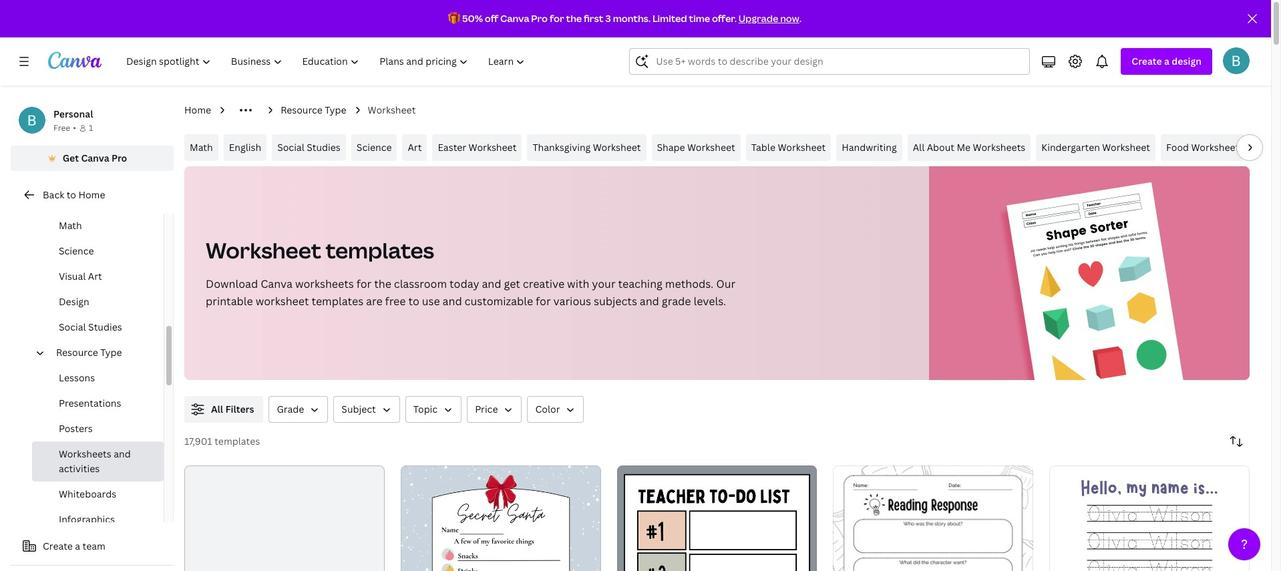 Task type: vqa. For each thing, say whether or not it's contained in the screenshot.
'makes'
no



Task type: locate. For each thing, give the bounding box(es) containing it.
1 vertical spatial resource
[[56, 346, 98, 359]]

0 vertical spatial resource
[[281, 104, 323, 116]]

templates down filters
[[215, 435, 260, 448]]

and up customizable
[[482, 277, 501, 291]]

for left first
[[550, 12, 564, 25]]

shape
[[657, 141, 685, 154]]

kindergarten
[[1042, 141, 1100, 154]]

thanksgiving worksheet
[[533, 141, 641, 154]]

canva right off
[[500, 12, 530, 25]]

templates for worksheet templates
[[326, 236, 434, 265]]

all about me worksheets link
[[908, 134, 1031, 161]]

all inside button
[[211, 403, 223, 416]]

science link up "visual art"
[[32, 239, 164, 264]]

posters
[[59, 422, 93, 435]]

pro
[[531, 12, 548, 25], [112, 152, 127, 164]]

to left use at the left of the page
[[409, 294, 419, 309]]

a for design
[[1165, 55, 1170, 67]]

a inside dropdown button
[[1165, 55, 1170, 67]]

1 horizontal spatial studies
[[307, 141, 341, 154]]

0 horizontal spatial social studies
[[59, 321, 122, 333]]

1 vertical spatial social studies
[[59, 321, 122, 333]]

social studies for the bottom 'social studies' link
[[59, 321, 122, 333]]

1 vertical spatial home
[[78, 188, 105, 201]]

1 vertical spatial all
[[211, 403, 223, 416]]

0 vertical spatial create
[[1132, 55, 1162, 67]]

0 vertical spatial pro
[[531, 12, 548, 25]]

0 horizontal spatial type
[[100, 346, 122, 359]]

creative
[[523, 277, 565, 291]]

create left team
[[43, 540, 73, 553]]

2 vertical spatial canva
[[261, 277, 293, 291]]

worksheet left food
[[1103, 141, 1151, 154]]

worksheet right food
[[1192, 141, 1240, 154]]

pro up back to home link
[[112, 152, 127, 164]]

0 horizontal spatial resource
[[56, 346, 98, 359]]

art left the easter
[[408, 141, 422, 154]]

None search field
[[630, 48, 1031, 75]]

0 vertical spatial templates
[[326, 236, 434, 265]]

for
[[550, 12, 564, 25], [357, 277, 372, 291], [536, 294, 551, 309]]

worksheet right the easter
[[469, 141, 517, 154]]

visual art
[[59, 270, 102, 283]]

1 vertical spatial canva
[[81, 152, 109, 164]]

0 horizontal spatial social
[[59, 321, 86, 333]]

all filters button
[[184, 396, 264, 423]]

0 horizontal spatial all
[[211, 403, 223, 416]]

type up lessons link
[[100, 346, 122, 359]]

create left 'design'
[[1132, 55, 1162, 67]]

canva for get canva pro
[[81, 152, 109, 164]]

worksheet templates
[[206, 236, 434, 265]]

1 horizontal spatial resource type
[[281, 104, 346, 116]]

resource
[[281, 104, 323, 116], [56, 346, 98, 359]]

1 vertical spatial the
[[374, 277, 391, 291]]

color button
[[527, 396, 584, 423]]

all filters
[[211, 403, 254, 416]]

type
[[325, 104, 346, 116], [100, 346, 122, 359]]

1 vertical spatial studies
[[88, 321, 122, 333]]

art right visual
[[88, 270, 102, 283]]

worksheet
[[368, 104, 416, 116], [469, 141, 517, 154], [593, 141, 641, 154], [688, 141, 736, 154], [778, 141, 826, 154], [1103, 141, 1151, 154], [1192, 141, 1240, 154], [206, 236, 321, 265]]

1 horizontal spatial create
[[1132, 55, 1162, 67]]

1 vertical spatial to
[[409, 294, 419, 309]]

1 horizontal spatial resource
[[281, 104, 323, 116]]

and down today
[[443, 294, 462, 309]]

design link
[[32, 289, 164, 315]]

0 vertical spatial a
[[1165, 55, 1170, 67]]

science link left 'art' link
[[351, 134, 397, 161]]

social studies link down design at the bottom
[[32, 315, 164, 340]]

0 horizontal spatial art
[[88, 270, 102, 283]]

kindergarten worksheet link
[[1037, 134, 1156, 161]]

worksheet for food worksheet
[[1192, 141, 1240, 154]]

science
[[357, 141, 392, 154], [59, 245, 94, 257]]

social studies
[[277, 141, 341, 154], [59, 321, 122, 333]]

all
[[913, 141, 925, 154], [211, 403, 223, 416]]

art
[[408, 141, 422, 154], [88, 270, 102, 283]]

science left 'art' link
[[357, 141, 392, 154]]

worksheet right table
[[778, 141, 826, 154]]

worksheets up activities
[[59, 448, 111, 460]]

1 horizontal spatial type
[[325, 104, 346, 116]]

the
[[566, 12, 582, 25], [374, 277, 391, 291]]

months.
[[613, 12, 651, 25]]

0 horizontal spatial the
[[374, 277, 391, 291]]

1 vertical spatial type
[[100, 346, 122, 359]]

0 horizontal spatial canva
[[81, 152, 109, 164]]

0 vertical spatial math link
[[184, 134, 218, 161]]

off
[[485, 12, 499, 25]]

create inside button
[[43, 540, 73, 553]]

studies for 'social studies' link to the top
[[307, 141, 341, 154]]

0 vertical spatial studies
[[307, 141, 341, 154]]

for down the creative
[[536, 294, 551, 309]]

0 vertical spatial to
[[67, 188, 76, 201]]

0 vertical spatial worksheets
[[973, 141, 1026, 154]]

1 horizontal spatial home
[[184, 104, 211, 116]]

0 horizontal spatial pro
[[112, 152, 127, 164]]

1 horizontal spatial all
[[913, 141, 925, 154]]

canva up worksheet
[[261, 277, 293, 291]]

0 vertical spatial resource type
[[281, 104, 346, 116]]

math down home link
[[190, 141, 213, 154]]

0 horizontal spatial create
[[43, 540, 73, 553]]

worksheet for easter worksheet
[[469, 141, 517, 154]]

1 horizontal spatial science link
[[351, 134, 397, 161]]

to
[[67, 188, 76, 201], [409, 294, 419, 309]]

type down top level navigation element
[[325, 104, 346, 116]]

1 vertical spatial a
[[75, 540, 80, 553]]

0 horizontal spatial a
[[75, 540, 80, 553]]

all left filters
[[211, 403, 223, 416]]

0 horizontal spatial science link
[[32, 239, 164, 264]]

teaching
[[618, 277, 663, 291]]

1 vertical spatial create
[[43, 540, 73, 553]]

get
[[63, 152, 79, 164]]

worksheet right shape
[[688, 141, 736, 154]]

social studies link
[[272, 134, 346, 161], [32, 315, 164, 340]]

1 vertical spatial social
[[59, 321, 86, 333]]

resource up lessons at the bottom left of the page
[[56, 346, 98, 359]]

download
[[206, 277, 258, 291]]

whiteboards
[[59, 488, 116, 500]]

are
[[366, 294, 383, 309]]

1 horizontal spatial a
[[1165, 55, 1170, 67]]

templates down worksheets
[[312, 294, 364, 309]]

lessons link
[[32, 365, 164, 391]]

to inside download canva worksheets for the classroom today and get creative with your teaching methods. our printable worksheet templates are free to use and customizable for various subjects and grade levels.
[[409, 294, 419, 309]]

social studies link right english link
[[272, 134, 346, 161]]

price
[[475, 403, 498, 416]]

🎁
[[448, 12, 460, 25]]

color
[[535, 403, 560, 416]]

1 horizontal spatial the
[[566, 12, 582, 25]]

1 horizontal spatial art
[[408, 141, 422, 154]]

0 horizontal spatial to
[[67, 188, 76, 201]]

templates up are
[[326, 236, 434, 265]]

light blue illustrative secret santa questionnaire worksheet image
[[401, 466, 601, 571]]

topic
[[413, 403, 438, 416]]

1 horizontal spatial social studies
[[277, 141, 341, 154]]

0 vertical spatial math
[[190, 141, 213, 154]]

0 horizontal spatial math
[[59, 219, 82, 232]]

posters link
[[32, 416, 164, 442]]

0 horizontal spatial resource type
[[56, 346, 122, 359]]

a
[[1165, 55, 1170, 67], [75, 540, 80, 553]]

resource type
[[281, 104, 346, 116], [56, 346, 122, 359]]

upgrade
[[739, 12, 779, 25]]

canva right get
[[81, 152, 109, 164]]

a inside button
[[75, 540, 80, 553]]

math link down home link
[[184, 134, 218, 161]]

1 horizontal spatial worksheets
[[973, 141, 1026, 154]]

food
[[1167, 141, 1189, 154]]

get canva pro
[[63, 152, 127, 164]]

1 horizontal spatial pro
[[531, 12, 548, 25]]

0 vertical spatial type
[[325, 104, 346, 116]]

pro inside get canva pro button
[[112, 152, 127, 164]]

0 horizontal spatial studies
[[88, 321, 122, 333]]

0 horizontal spatial math link
[[32, 213, 164, 239]]

0 vertical spatial science
[[357, 141, 392, 154]]

math link down back to home link
[[32, 213, 164, 239]]

shape worksheet link
[[652, 134, 741, 161]]

classroom
[[394, 277, 447, 291]]

1 vertical spatial pro
[[112, 152, 127, 164]]

all left about at the top
[[913, 141, 925, 154]]

price button
[[467, 396, 522, 423]]

food worksheet
[[1167, 141, 1240, 154]]

1 horizontal spatial science
[[357, 141, 392, 154]]

social right english
[[277, 141, 305, 154]]

resource type down top level navigation element
[[281, 104, 346, 116]]

create inside dropdown button
[[1132, 55, 1162, 67]]

back to home
[[43, 188, 105, 201]]

pro right off
[[531, 12, 548, 25]]

worksheets
[[295, 277, 354, 291]]

worksheet left shape
[[593, 141, 641, 154]]

0 horizontal spatial science
[[59, 245, 94, 257]]

1 vertical spatial math
[[59, 219, 82, 232]]

offer.
[[712, 12, 737, 25]]

1 vertical spatial art
[[88, 270, 102, 283]]

1 horizontal spatial canva
[[261, 277, 293, 291]]

social
[[277, 141, 305, 154], [59, 321, 86, 333]]

studies for the bottom 'social studies' link
[[88, 321, 122, 333]]

social studies down design link
[[59, 321, 122, 333]]

0 vertical spatial art
[[408, 141, 422, 154]]

🎁 50% off canva pro for the first 3 months. limited time offer. upgrade now .
[[448, 12, 802, 25]]

1 horizontal spatial math
[[190, 141, 213, 154]]

0 vertical spatial all
[[913, 141, 925, 154]]

create for create a team
[[43, 540, 73, 553]]

subject button
[[334, 396, 400, 423]]

resource type up lessons link
[[56, 346, 122, 359]]

2 vertical spatial templates
[[215, 435, 260, 448]]

for up are
[[357, 277, 372, 291]]

table
[[752, 141, 776, 154]]

resource down top level navigation element
[[281, 104, 323, 116]]

templates for 17,901 templates
[[215, 435, 260, 448]]

0 horizontal spatial social studies link
[[32, 315, 164, 340]]

free
[[385, 294, 406, 309]]

limited
[[653, 12, 687, 25]]

social studies right english
[[277, 141, 341, 154]]

easter
[[438, 141, 466, 154]]

•
[[73, 122, 76, 134]]

canva inside download canva worksheets for the classroom today and get creative with your teaching methods. our printable worksheet templates are free to use and customizable for various subjects and grade levels.
[[261, 277, 293, 291]]

1 vertical spatial worksheets
[[59, 448, 111, 460]]

worksheets right me on the right top of page
[[973, 141, 1026, 154]]

a left team
[[75, 540, 80, 553]]

0 vertical spatial home
[[184, 104, 211, 116]]

math down "back to home"
[[59, 219, 82, 232]]

0 vertical spatial the
[[566, 12, 582, 25]]

topic button
[[405, 396, 462, 423]]

1 vertical spatial resource type
[[56, 346, 122, 359]]

1 vertical spatial math link
[[32, 213, 164, 239]]

a left 'design'
[[1165, 55, 1170, 67]]

canva inside button
[[81, 152, 109, 164]]

1 horizontal spatial social
[[277, 141, 305, 154]]

to right back
[[67, 188, 76, 201]]

social studies for 'social studies' link to the top
[[277, 141, 341, 154]]

social down design at the bottom
[[59, 321, 86, 333]]

1
[[89, 122, 93, 134]]

type inside button
[[100, 346, 122, 359]]

1 horizontal spatial to
[[409, 294, 419, 309]]

subject
[[342, 403, 376, 416]]

1 horizontal spatial social studies link
[[272, 134, 346, 161]]

1 vertical spatial templates
[[312, 294, 364, 309]]

worksheets and activities
[[59, 448, 131, 475]]

0 horizontal spatial worksheets
[[59, 448, 111, 460]]

0 vertical spatial science link
[[351, 134, 397, 161]]

with
[[567, 277, 590, 291]]

and
[[482, 277, 501, 291], [443, 294, 462, 309], [640, 294, 659, 309], [114, 448, 131, 460]]

0 vertical spatial social studies
[[277, 141, 341, 154]]

printable
[[206, 294, 253, 309]]

1 horizontal spatial math link
[[184, 134, 218, 161]]

organic teacher to-do list worksheet image
[[617, 466, 817, 571]]

handwriting link
[[837, 134, 902, 161]]

science up "visual art"
[[59, 245, 94, 257]]

the up are
[[374, 277, 391, 291]]

0 vertical spatial canva
[[500, 12, 530, 25]]

worksheet for kindergarten worksheet
[[1103, 141, 1151, 154]]

the left first
[[566, 12, 582, 25]]

the inside download canva worksheets for the classroom today and get creative with your teaching methods. our printable worksheet templates are free to use and customizable for various subjects and grade levels.
[[374, 277, 391, 291]]

0 horizontal spatial home
[[78, 188, 105, 201]]

english link
[[224, 134, 267, 161]]

1 vertical spatial science link
[[32, 239, 164, 264]]

and down posters link
[[114, 448, 131, 460]]



Task type: describe. For each thing, give the bounding box(es) containing it.
all for all about me worksheets
[[913, 141, 925, 154]]

0 vertical spatial social
[[277, 141, 305, 154]]

resource type inside resource type button
[[56, 346, 122, 359]]

methods.
[[665, 277, 714, 291]]

lessons
[[59, 371, 95, 384]]

english
[[229, 141, 261, 154]]

worksheet up 'art' link
[[368, 104, 416, 116]]

get canva pro button
[[11, 146, 174, 171]]

home link
[[184, 103, 211, 118]]

canva for download canva worksheets for the classroom today and get creative with your teaching methods. our printable worksheet templates are free to use and customizable for various subjects and grade levels.
[[261, 277, 293, 291]]

worksheet
[[256, 294, 309, 309]]

shape worksheet
[[657, 141, 736, 154]]

create a design
[[1132, 55, 1202, 67]]

1 vertical spatial science
[[59, 245, 94, 257]]

math for science
[[59, 219, 82, 232]]

levels.
[[694, 294, 726, 309]]

all for all filters
[[211, 403, 223, 416]]

and inside the "worksheets and activities"
[[114, 448, 131, 460]]

math link for english
[[184, 134, 218, 161]]

design
[[59, 295, 89, 308]]

resource type button
[[51, 340, 156, 365]]

today
[[450, 277, 479, 291]]

infographics link
[[32, 507, 164, 533]]

grade button
[[269, 396, 328, 423]]

time
[[689, 12, 710, 25]]

subjects
[[594, 294, 637, 309]]

activities
[[59, 462, 100, 475]]

table worksheet
[[752, 141, 826, 154]]

1 vertical spatial social studies link
[[32, 315, 164, 340]]

worksheet for thanksgiving worksheet
[[593, 141, 641, 154]]

use
[[422, 294, 440, 309]]

visual art link
[[32, 264, 164, 289]]

1 vertical spatial for
[[357, 277, 372, 291]]

presentations
[[59, 397, 121, 410]]

grade
[[662, 294, 691, 309]]

2 vertical spatial for
[[536, 294, 551, 309]]

me
[[957, 141, 971, 154]]

free
[[53, 122, 70, 134]]

filters
[[225, 403, 254, 416]]

a for team
[[75, 540, 80, 553]]

design
[[1172, 55, 1202, 67]]

17,901 templates
[[184, 435, 260, 448]]

back to home link
[[11, 182, 174, 208]]

0 vertical spatial social studies link
[[272, 134, 346, 161]]

math for english
[[190, 141, 213, 154]]

all about me worksheets
[[913, 141, 1026, 154]]

back
[[43, 188, 64, 201]]

free •
[[53, 122, 76, 134]]

create a team
[[43, 540, 105, 553]]

upgrade now button
[[739, 12, 800, 25]]

art link
[[403, 134, 427, 161]]

worksheet up download
[[206, 236, 321, 265]]

resource inside button
[[56, 346, 98, 359]]

thanksgiving worksheet link
[[527, 134, 646, 161]]

greyscale playful doodle open-ended reading response questions worksheets image
[[833, 466, 1034, 571]]

and down teaching
[[640, 294, 659, 309]]

download canva worksheets for the classroom today and get creative with your teaching methods. our printable worksheet templates are free to use and customizable for various subjects and grade levels.
[[206, 277, 736, 309]]

team
[[83, 540, 105, 553]]

top level navigation element
[[118, 48, 537, 75]]

our
[[716, 277, 736, 291]]

customizable
[[465, 294, 533, 309]]

easter worksheet
[[438, 141, 517, 154]]

worksheet for table worksheet
[[778, 141, 826, 154]]

about
[[927, 141, 955, 154]]

various
[[554, 294, 591, 309]]

3
[[606, 12, 611, 25]]

Sort by button
[[1223, 428, 1250, 455]]

create for create a design
[[1132, 55, 1162, 67]]

50%
[[462, 12, 483, 25]]

personal
[[53, 108, 93, 120]]

worksheet for shape worksheet
[[688, 141, 736, 154]]

templates inside download canva worksheets for the classroom today and get creative with your teaching methods. our printable worksheet templates are free to use and customizable for various subjects and grade levels.
[[312, 294, 364, 309]]

now
[[781, 12, 800, 25]]

.
[[800, 12, 802, 25]]

grade
[[277, 403, 304, 416]]

create a team button
[[11, 533, 174, 560]]

2 horizontal spatial canva
[[500, 12, 530, 25]]

17,901
[[184, 435, 212, 448]]

food worksheet link
[[1161, 134, 1245, 161]]

kindergarten worksheet
[[1042, 141, 1151, 154]]

worksheets inside the "worksheets and activities"
[[59, 448, 111, 460]]

math link for science
[[32, 213, 164, 239]]

infographics
[[59, 513, 115, 526]]

Search search field
[[656, 49, 1022, 74]]

whiteboards link
[[32, 482, 164, 507]]

brad klo image
[[1223, 47, 1250, 74]]

handwriting
[[842, 141, 897, 154]]

easter worksheet link
[[433, 134, 522, 161]]

create a design button
[[1121, 48, 1213, 75]]

0 vertical spatial for
[[550, 12, 564, 25]]

your
[[592, 277, 616, 291]]

visual
[[59, 270, 86, 283]]

table worksheet link
[[746, 134, 831, 161]]

purple illustrative name preschool tracing worksheet image
[[1050, 466, 1250, 571]]



